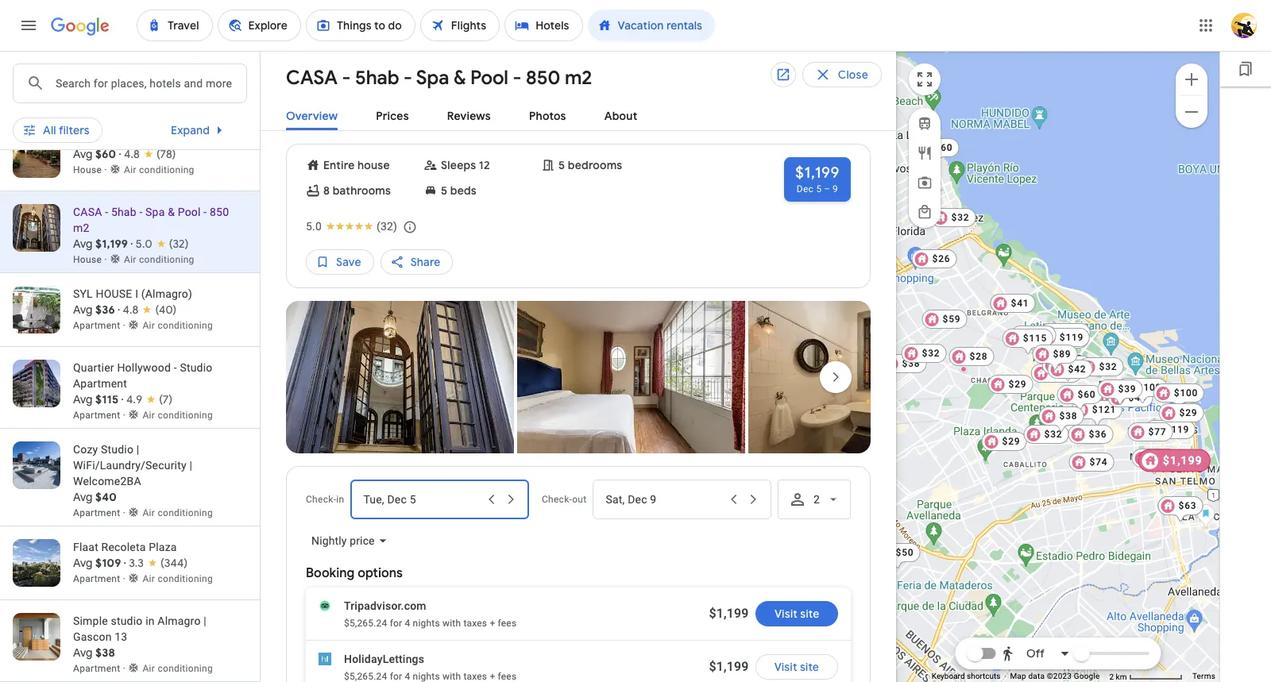 Task type: locate. For each thing, give the bounding box(es) containing it.
4.8 inside image
[[124, 147, 140, 161]]

8 avg from the top
[[73, 646, 93, 660]]

0 vertical spatial m2
[[565, 66, 592, 90]]

check- for in
[[306, 494, 336, 505]]

pool inside heading
[[470, 66, 508, 90]]

5 for 5 bedrooms
[[558, 158, 565, 172]]

house · down "casa"
[[73, 164, 110, 176]]

| for avg
[[189, 459, 192, 472]]

avg down syl
[[73, 303, 93, 317]]

· inside casa - 5hab - spa & pool - 850 m2 avg $1,199 ·
[[131, 237, 133, 251]]

1 horizontal spatial 2
[[1109, 673, 1114, 681]]

$26 link
[[912, 249, 957, 268]]

all inside button
[[43, 118, 56, 133]]

$135 link
[[1040, 323, 1091, 350]]

· down the house
[[118, 303, 120, 317]]

4.8 down i
[[123, 303, 139, 317]]

pool for casa - 5hab - spa & pool - 850 m2
[[470, 66, 508, 90]]

2 horizontal spatial $60
[[1078, 389, 1096, 400]]

spa inside heading
[[416, 66, 449, 90]]

1 vertical spatial 4.8
[[123, 303, 139, 317]]

2 visit site button from the top
[[755, 655, 838, 680]]

$32 link
[[931, 208, 976, 227], [901, 344, 947, 363], [1078, 357, 1124, 376], [1024, 425, 1069, 444]]

5hab inside heading
[[355, 66, 399, 90]]

7 avg from the top
[[73, 556, 93, 570]]

main menu image
[[19, 16, 38, 35]]

casa
[[88, 132, 114, 145]]

m2 inside heading
[[565, 66, 592, 90]]

$109 right the $39
[[1137, 382, 1162, 393]]

next image
[[817, 358, 855, 396]]

1 horizontal spatial m2
[[565, 66, 592, 90]]

pool inside casa - 5hab - spa & pool - 850 m2 avg $1,199 ·
[[178, 206, 201, 218]]

2 horizontal spatial $50 link
[[1132, 448, 1177, 475]]

zoom in map image
[[1182, 70, 1201, 89]]

0 horizontal spatial 5
[[441, 184, 447, 198]]

1 horizontal spatial $119 link
[[1145, 420, 1196, 439]]

1 check- from the left
[[306, 494, 336, 505]]

1 vertical spatial $119
[[1165, 424, 1189, 435]]

$119 up $1,199 link
[[1165, 424, 1189, 435]]

| right almagro
[[204, 615, 206, 628]]

& inside casa - 5hab - spa & pool - 850 m2 avg $1,199 ·
[[168, 206, 175, 218]]

map region
[[806, 4, 1271, 682]]

air up i
[[124, 254, 136, 265]]

1 visit from the top
[[774, 607, 797, 621]]

air for (78)
[[124, 164, 136, 176]]

studio up wifi/laundry/security
[[101, 443, 134, 456]]

booking options
[[306, 566, 403, 582]]

850 for casa - 5hab - spa & pool - 850 m2
[[526, 66, 560, 90]]

$32 link up $39 link
[[1078, 357, 1124, 376]]

1 vertical spatial visit
[[774, 660, 797, 674]]

air conditioning down (344)
[[143, 574, 213, 585]]

in
[[336, 494, 344, 505], [146, 615, 155, 628]]

for
[[390, 618, 402, 629]]

0 vertical spatial 5
[[558, 158, 565, 172]]

4.9
[[126, 392, 142, 407]]

keyboard
[[932, 672, 965, 681]]

property type
[[238, 118, 312, 133]]

m2 for casa - 5hab - spa & pool - 850 m2
[[565, 66, 592, 90]]

4.8 for $60
[[124, 147, 140, 161]]

· left the 3.3
[[124, 556, 126, 570]]

5 out of 5 stars from 32 reviews image up (almagro)
[[136, 236, 189, 252]]

avg inside casa - 5hab - spa & pool - 850 m2 avg $1,199 ·
[[73, 237, 93, 251]]

conditioning down (78)
[[139, 164, 194, 176]]

km
[[1116, 673, 1127, 681]]

Search for places, hotels and more text field
[[55, 64, 246, 102]]

$115 down "apartment"
[[95, 392, 119, 407]]

$28 link
[[949, 347, 994, 366]]

2 for 2
[[813, 493, 820, 506]]

$38 down 'gascon'
[[95, 646, 115, 660]]

1 vertical spatial $87
[[1032, 329, 1050, 340]]

$31
[[1011, 298, 1029, 309]]

| right wifi/laundry/security
[[189, 459, 192, 472]]

air for (32)
[[124, 254, 136, 265]]

conditioning down (344)
[[158, 574, 213, 585]]

0 vertical spatial &
[[454, 66, 466, 90]]

2 horizontal spatial list item
[[748, 301, 976, 458]]

all for all filters
[[43, 123, 56, 137]]

apartment · down flaat recoleta plaza avg $109 ·
[[73, 574, 128, 585]]

conditioning for (344)
[[158, 574, 213, 585]]

2415
[[73, 58, 99, 71]]

0 horizontal spatial studio
[[101, 443, 134, 456]]

0 vertical spatial spa
[[416, 66, 449, 90]]

850 inside casa - 5hab - spa & pool - 850 m2 avg $1,199 ·
[[210, 206, 229, 218]]

casa - 5hab - spa & pool - 850 m2 heading
[[273, 64, 592, 91]]

| up wifi/laundry/security
[[136, 443, 139, 456]]

filters inside button
[[59, 123, 90, 137]]

2 site from the top
[[800, 660, 819, 674]]

0 vertical spatial $87
[[95, 73, 115, 87]]

conditioning down the (159) at the top left of page
[[158, 91, 213, 102]]

& for casa - 5hab - spa & pool - 850 m2 avg $1,199 ·
[[168, 206, 175, 218]]

1 apartment · from the top
[[73, 91, 128, 102]]

spa for casa - 5hab - spa & pool - 850 m2
[[416, 66, 449, 90]]

$77 link
[[1128, 422, 1173, 441]]

0 vertical spatial house ·
[[73, 164, 110, 176]]

conditioning for (32)
[[139, 254, 194, 265]]

m2 up syl
[[73, 222, 89, 234]]

m2 inside casa - 5hab - spa & pool - 850 m2 avg $1,199 ·
[[73, 222, 89, 234]]

1 horizontal spatial casa
[[286, 66, 338, 90]]

2 visit from the top
[[774, 660, 797, 674]]

0 vertical spatial $130
[[1052, 367, 1076, 379]]

0 vertical spatial 5hab
[[355, 66, 399, 90]]

· inside syl house i (almagro) avg $36 ·
[[118, 303, 120, 317]]

avg down flaat
[[73, 556, 93, 570]]

1 horizontal spatial $130
[[1113, 390, 1137, 402]]

1 vertical spatial 850
[[210, 206, 229, 218]]

check-out text field inside filters form
[[511, 63, 642, 99]]

$60 link down view larger map image
[[914, 138, 959, 165]]

tab list
[[261, 96, 896, 131]]

0 vertical spatial $38
[[902, 358, 920, 369]]

5 avg from the top
[[73, 392, 93, 407]]

casa up "overview"
[[286, 66, 338, 90]]

1 filters from the top
[[59, 118, 90, 133]]

about
[[604, 109, 637, 123]]

apartment · down the house
[[73, 320, 128, 331]]

casa
[[286, 66, 338, 90], [73, 206, 102, 218]]

(32)
[[377, 220, 397, 233], [169, 237, 189, 251]]

· inside flaat recoleta plaza avg $109 ·
[[124, 556, 126, 570]]

all inside button
[[43, 123, 56, 137]]

2 vertical spatial $50
[[896, 547, 914, 558]]

1 vertical spatial house ·
[[73, 254, 110, 265]]

$115 inside "quartier hollywood - studio apartment avg $115 ·"
[[95, 392, 119, 407]]

4.8
[[124, 147, 140, 161], [123, 303, 139, 317]]

save
[[336, 255, 361, 269]]

4 avg from the top
[[73, 303, 93, 317]]

apartment ·
[[73, 91, 128, 102], [73, 320, 128, 331], [73, 410, 128, 421], [73, 508, 128, 519], [73, 574, 128, 585], [73, 663, 128, 674]]

flaat recoleta plaza avg $109 ·
[[73, 541, 177, 570]]

1 visit site button from the top
[[755, 601, 838, 627]]

2 check- from the left
[[542, 494, 572, 505]]

3 list item from the left
[[748, 301, 976, 458]]

1 vertical spatial visit site
[[774, 660, 819, 674]]

$87 link
[[1011, 325, 1056, 352]]

air conditioning down (78)
[[124, 164, 194, 176]]

0 horizontal spatial 5 out of 5 stars from 32 reviews image
[[136, 236, 189, 252]]

$36 inside map 'region'
[[1089, 429, 1107, 440]]

0 vertical spatial 5 out of 5 stars from 32 reviews image
[[306, 218, 397, 234]]

$130 link
[[1031, 363, 1082, 383], [1092, 386, 1143, 406]]

studio inside cozy studio | wifi/laundry/security | welcome2ba avg $40
[[101, 443, 134, 456]]

4.8 out of 5 stars from 78 reviews image
[[124, 146, 176, 162]]

$119 for bottommost $119 link
[[1165, 424, 1189, 435]]

avg down la
[[73, 147, 93, 161]]

0 vertical spatial $38 link
[[881, 354, 927, 373]]

air conditioning up plaza
[[143, 508, 213, 519]]

terms link
[[1192, 672, 1215, 681]]

0 vertical spatial check-out text field
[[511, 63, 642, 99]]

4 apartment · from the top
[[73, 508, 128, 519]]

map
[[1010, 672, 1026, 681]]

conditioning down (40)
[[158, 320, 213, 331]]

$60
[[935, 142, 953, 153], [95, 147, 116, 161], [1078, 389, 1096, 400]]

spa up the rating
[[416, 66, 449, 90]]

$40 inside "$40" link
[[1129, 392, 1147, 403]]

avg inside "quartier hollywood - studio apartment avg $115 ·"
[[73, 392, 93, 407]]

5hab inside casa - 5hab - spa & pool - 850 m2 avg $1,199 ·
[[111, 206, 136, 218]]

air down 4.8 out of 5 stars from 78 reviews image
[[124, 164, 136, 176]]

· down de
[[119, 147, 121, 161]]

2 vertical spatial $29 link
[[982, 432, 1027, 451]]

1 vertical spatial $38
[[1059, 410, 1078, 421]]

Check-out text field
[[511, 63, 642, 99], [606, 481, 724, 519]]

2 inside "button"
[[1109, 673, 1114, 681]]

$60 link down $42
[[1057, 385, 1102, 412]]

& for casa - 5hab - spa & pool - 850 m2
[[454, 66, 466, 90]]

price
[[350, 535, 375, 548]]

apartment · down 'gascon'
[[73, 663, 128, 674]]

$36 inside syl house i (almagro) avg $36 ·
[[95, 303, 115, 317]]

0 horizontal spatial (32)
[[169, 237, 189, 251]]

air conditioning for (32)
[[124, 254, 194, 265]]

spa for casa - 5hab - spa & pool - 850 m2 avg $1,199 ·
[[145, 206, 165, 218]]

out
[[572, 494, 587, 505]]

casa inside casa - 5hab - spa & pool - 850 m2 avg $1,199 ·
[[73, 206, 102, 218]]

0 horizontal spatial spa
[[145, 206, 165, 218]]

$119
[[1060, 332, 1084, 343], [1165, 424, 1189, 435]]

visit site button
[[755, 601, 838, 627], [755, 655, 838, 680]]

1 horizontal spatial list item
[[517, 301, 745, 458]]

casa inside heading
[[286, 66, 338, 90]]

· up the house
[[131, 237, 133, 251]]

keyboard shortcuts
[[932, 672, 1001, 681]]

1 vertical spatial 5
[[441, 184, 447, 198]]

$38 up $36 link
[[1059, 410, 1078, 421]]

house
[[96, 288, 132, 300]]

studio
[[180, 361, 212, 374], [101, 443, 134, 456]]

5hab for casa - 5hab - spa & pool - 850 m2 avg $1,199 ·
[[111, 206, 136, 218]]

$36
[[95, 303, 115, 317], [1089, 429, 1107, 440]]

· inside 2415 palermo avg $87 ·
[[118, 73, 120, 87]]

$119 up apartamento av kennedy y cerviño a metros embajada eeuu icon
[[1060, 332, 1084, 343]]

5hab down 4.8 out of 5 stars from 78 reviews image
[[111, 206, 136, 218]]

$29 link
[[988, 375, 1033, 394], [1159, 403, 1204, 422], [982, 432, 1027, 451]]

1 vertical spatial $50
[[1152, 452, 1171, 464]]

1 horizontal spatial $38 link
[[1039, 406, 1084, 433]]

1 horizontal spatial 5
[[558, 158, 565, 172]]

air conditioning down the (159) at the top left of page
[[143, 91, 213, 102]]

0 vertical spatial $40
[[1129, 392, 1147, 403]]

spa
[[416, 66, 449, 90], [145, 206, 165, 218]]

rooms
[[499, 118, 535, 133]]

1 vertical spatial $40
[[95, 490, 117, 504]]

close button
[[802, 62, 882, 87]]

1 all from the top
[[43, 118, 56, 133]]

$38 inside the simple studio in almagro | gascon 13 avg $38
[[95, 646, 115, 660]]

air conditioning
[[143, 91, 213, 102], [124, 164, 194, 176], [124, 254, 194, 265], [143, 320, 213, 331], [143, 410, 213, 421], [143, 508, 213, 519], [143, 574, 213, 585], [143, 663, 213, 674]]

tab list containing overview
[[261, 96, 896, 131]]

2 apartment · from the top
[[73, 320, 128, 331]]

$38
[[902, 358, 920, 369], [1059, 410, 1078, 421], [95, 646, 115, 660]]

apartment · down "welcome2ba"
[[73, 508, 128, 519]]

· left 4.9
[[121, 392, 124, 407]]

1 horizontal spatial $50 link
[[1044, 329, 1089, 356]]

air down 4.4 out of 5 stars from 159 reviews image
[[143, 91, 155, 102]]

1 horizontal spatial studio
[[180, 361, 212, 374]]

photos list
[[286, 301, 976, 471]]

0 vertical spatial $115
[[1023, 332, 1047, 344]]

avg down "welcome2ba"
[[73, 490, 93, 504]]

4.8 down de
[[124, 147, 140, 161]]

casa for casa - 5hab - spa & pool - 850 m2
[[286, 66, 338, 90]]

property
[[238, 118, 285, 133]]

1 vertical spatial $36
[[1089, 429, 1107, 440]]

8
[[323, 184, 330, 198]]

& down (78)
[[168, 206, 175, 218]]

reviews
[[447, 109, 491, 123]]

in up the nightly price
[[336, 494, 344, 505]]

0 horizontal spatial $40
[[95, 490, 117, 504]]

$38 left plaza "image"
[[902, 358, 920, 369]]

air conditioning down (40)
[[143, 320, 213, 331]]

off button
[[997, 635, 1075, 673]]

clear image
[[269, 72, 288, 91]]

1 horizontal spatial $130 link
[[1092, 386, 1143, 406]]

2 house · from the top
[[73, 254, 110, 265]]

dec
[[797, 184, 814, 195]]

$32
[[951, 212, 970, 223], [922, 348, 940, 359], [1099, 361, 1117, 372], [1044, 429, 1062, 440]]

$39
[[1118, 383, 1136, 394]]

0 horizontal spatial $119 link
[[1039, 328, 1090, 355]]

0 vertical spatial $119
[[1060, 332, 1084, 343]]

1 horizontal spatial spa
[[416, 66, 449, 90]]

0 horizontal spatial $109
[[95, 556, 121, 570]]

1 vertical spatial pool
[[178, 206, 201, 218]]

1 vertical spatial 5hab
[[111, 206, 136, 218]]

air for (7)
[[143, 410, 155, 421]]

pool
[[470, 66, 508, 90], [178, 206, 201, 218]]

5 apartment · from the top
[[73, 574, 128, 585]]

1 vertical spatial visit site button
[[755, 655, 838, 680]]

spa down 4.8 out of 5 stars from 78 reviews image
[[145, 206, 165, 218]]

$60 for the topmost $60 link
[[935, 142, 953, 153]]

filters inside button
[[59, 118, 90, 133]]

all for all filters (1)
[[43, 118, 56, 133]]

guest
[[372, 118, 404, 133]]

visit for 1st the visit site button from the bottom
[[774, 660, 797, 674]]

5 left bedrooms
[[558, 158, 565, 172]]

5 out of 5 stars from 32 reviews image down "8 bathrooms"
[[306, 218, 397, 234]]

air down the simple studio in almagro | gascon 13 avg $38
[[143, 663, 155, 674]]

house · up syl
[[73, 254, 110, 265]]

0 horizontal spatial $36
[[95, 303, 115, 317]]

check- for out
[[542, 494, 572, 505]]

shortcuts
[[967, 672, 1001, 681]]

pool for casa - 5hab - spa & pool - 850 m2 avg $1,199 ·
[[178, 206, 201, 218]]

apartment · down 2415 palermo avg $87 · on the left of page
[[73, 91, 128, 102]]

house ·
[[73, 164, 110, 176], [73, 254, 110, 265]]

air down 4.9 out of 5 stars from 7 reviews image
[[143, 410, 155, 421]]

price button
[[124, 113, 205, 138]]

$59
[[943, 313, 961, 325]]

1 vertical spatial $109
[[95, 556, 121, 570]]

2 all from the top
[[43, 123, 56, 137]]

$109 down recoleta
[[95, 556, 121, 570]]

view larger map image
[[915, 70, 934, 89]]

(32) down bathrooms
[[377, 220, 397, 233]]

0 horizontal spatial 850
[[210, 206, 229, 218]]

1 horizontal spatial $50
[[1064, 333, 1082, 344]]

$119 link
[[1039, 328, 1090, 355], [1145, 420, 1196, 439]]

$87
[[95, 73, 115, 87], [1032, 329, 1050, 340]]

entire house
[[323, 158, 390, 172]]

| inside the simple studio in almagro | gascon 13 avg $38
[[204, 615, 206, 628]]

0 vertical spatial visit
[[774, 607, 797, 621]]

0 vertical spatial (32)
[[377, 220, 397, 233]]

all filters (1)
[[43, 118, 105, 133]]

1 vertical spatial $130
[[1113, 390, 1137, 402]]

air down 3.3 out of 5 stars from 344 reviews image
[[143, 574, 155, 585]]

$115
[[1023, 332, 1047, 344], [95, 392, 119, 407]]

conditioning for (159)
[[158, 91, 213, 102]]

(32) up (almagro)
[[169, 237, 189, 251]]

1 vertical spatial check-out text field
[[606, 481, 724, 519]]

6 avg from the top
[[73, 490, 93, 504]]

studio right hollywood
[[180, 361, 212, 374]]

3 apartment · from the top
[[73, 410, 128, 421]]

1 vertical spatial $60 link
[[1057, 385, 1102, 412]]

$87 up $89 link
[[1032, 329, 1050, 340]]

2 avg from the top
[[73, 147, 93, 161]]

$36 down $121 link
[[1089, 429, 1107, 440]]

$42 link
[[1047, 359, 1093, 379]]

5.0 up i
[[136, 237, 152, 251]]

casa down la casa de bulnes avg $60 ·
[[73, 206, 102, 218]]

avg up syl
[[73, 237, 93, 251]]

welcome2ba
[[73, 475, 141, 488]]

all
[[43, 118, 56, 133], [43, 123, 56, 137]]

1 vertical spatial $115
[[95, 392, 119, 407]]

0 horizontal spatial 2
[[813, 493, 820, 506]]

5 left beds in the top of the page
[[441, 184, 447, 198]]

keyboard shortcuts button
[[932, 671, 1001, 682]]

1 vertical spatial |
[[189, 459, 192, 472]]

avg down 'gascon'
[[73, 646, 93, 660]]

0 horizontal spatial $115
[[95, 392, 119, 407]]

0 vertical spatial $130 link
[[1031, 363, 1082, 383]]

& up reviews
[[454, 66, 466, 90]]

with
[[442, 618, 461, 629]]

air conditioning down casa - 5hab - spa & pool - 850 m2 avg $1,199 ·
[[124, 254, 194, 265]]

1 horizontal spatial $60 link
[[1057, 385, 1102, 412]]

0 vertical spatial $36
[[95, 303, 115, 317]]

conditioning down "(7)"
[[158, 410, 213, 421]]

4.8 inside image
[[123, 303, 139, 317]]

avg inside la casa de bulnes avg $60 ·
[[73, 147, 93, 161]]

conditioning up (almagro)
[[139, 254, 194, 265]]

$63 link
[[1158, 496, 1203, 523], [1158, 496, 1203, 523]]

1 house · from the top
[[73, 164, 110, 176]]

5 out of 5 stars from 32 reviews image
[[306, 218, 397, 234], [136, 236, 189, 252]]

$115 up $89 link
[[1023, 332, 1047, 344]]

in inside the simple studio in almagro | gascon 13 avg $38
[[146, 615, 155, 628]]

$119 for $119 link to the left
[[1060, 332, 1084, 343]]

- inside "quartier hollywood - studio apartment avg $115 ·"
[[174, 361, 177, 374]]

apartment · down "apartment"
[[73, 410, 128, 421]]

· left the 4.4
[[118, 73, 120, 87]]

|
[[136, 443, 139, 456], [189, 459, 192, 472], [204, 615, 206, 628]]

2 list item from the left
[[517, 301, 745, 458]]

3.3
[[129, 556, 144, 570]]

filters form
[[13, 51, 774, 160]]

spa inside casa - 5hab - spa & pool - 850 m2 avg $1,199 ·
[[145, 206, 165, 218]]

site
[[800, 607, 819, 621], [800, 660, 819, 674]]

0 horizontal spatial $50 link
[[875, 543, 920, 570]]

$40 link
[[1108, 388, 1153, 407]]

$87 down palermo
[[95, 73, 115, 87]]

4.9 out of 5 stars from 7 reviews image
[[126, 392, 173, 408]]

6 apartment · from the top
[[73, 663, 128, 674]]

$38 for right $38 "link"
[[1059, 410, 1078, 421]]

&
[[454, 66, 466, 90], [168, 206, 175, 218]]

0 horizontal spatial in
[[146, 615, 155, 628]]

$109 inside flaat recoleta plaza avg $109 ·
[[95, 556, 121, 570]]

1 site from the top
[[800, 607, 819, 621]]

1 horizontal spatial $36
[[1089, 429, 1107, 440]]

air down 4.8 out of 5 stars from 40 reviews image
[[143, 320, 155, 331]]

3 avg from the top
[[73, 237, 93, 251]]

1 vertical spatial $130 link
[[1092, 386, 1143, 406]]

open in new tab image
[[776, 67, 791, 82]]

house · for $1,199
[[73, 254, 110, 265]]

apartamento av kennedy y cerviño a metros embajada eeuu image
[[1069, 349, 1076, 356]]

1 vertical spatial 5 out of 5 stars from 32 reviews image
[[136, 236, 189, 252]]

0 horizontal spatial $38
[[95, 646, 115, 660]]

plaza image
[[960, 366, 967, 372]]

1 horizontal spatial |
[[189, 459, 192, 472]]

& inside heading
[[454, 66, 466, 90]]

nightly price button
[[299, 522, 400, 560]]

5.0 up save button at the left of page
[[306, 220, 322, 233]]

$38 link left "$121"
[[1039, 406, 1084, 433]]

photo 2 image
[[517, 301, 745, 454]]

0 horizontal spatial |
[[136, 443, 139, 456]]

2 inside popup button
[[813, 493, 820, 506]]

avg inside flaat recoleta plaza avg $109 ·
[[73, 556, 93, 570]]

apartment · for $115
[[73, 410, 128, 421]]

$36 down the house
[[95, 303, 115, 317]]

5hab up prices
[[355, 66, 399, 90]]

filters for all filters
[[59, 123, 90, 137]]

list item
[[286, 301, 514, 458], [517, 301, 745, 458], [748, 301, 976, 458]]

$115 link
[[1002, 328, 1054, 356]]

$29
[[1009, 379, 1027, 390], [1179, 407, 1198, 418], [1002, 436, 1020, 447]]

avg inside 2415 palermo avg $87 ·
[[73, 73, 93, 87]]

0 horizontal spatial $60
[[95, 147, 116, 161]]

$38 link left plaza "image"
[[881, 354, 927, 373]]

1 horizontal spatial $119
[[1165, 424, 1189, 435]]

apartment · for $109
[[73, 574, 128, 585]]

2 filters from the top
[[59, 123, 90, 137]]

photo 3 image
[[748, 301, 976, 454]]

0 vertical spatial visit site button
[[755, 601, 838, 627]]

2 vertical spatial |
[[204, 615, 206, 628]]

1 horizontal spatial 5 out of 5 stars from 32 reviews image
[[306, 218, 397, 234]]

filters for all filters (1)
[[59, 118, 90, 133]]

air conditioning for (7)
[[143, 410, 213, 421]]

| for 13
[[204, 615, 206, 628]]

amenities
[[595, 118, 648, 133]]

cozy studio | wifi/laundry/security | welcome2ba avg $40
[[73, 443, 192, 504]]

$5,265.24
[[344, 618, 387, 629]]

1 horizontal spatial pool
[[470, 66, 508, 90]]

avg down 2415
[[73, 73, 93, 87]]

1 horizontal spatial $115
[[1023, 332, 1047, 344]]

conditioning down almagro
[[158, 663, 213, 674]]

1 vertical spatial &
[[168, 206, 175, 218]]

air conditioning down "(7)"
[[143, 410, 213, 421]]

avg down "apartment"
[[73, 392, 93, 407]]

in right studio
[[146, 615, 155, 628]]

0 vertical spatial 850
[[526, 66, 560, 90]]

1 avg from the top
[[73, 73, 93, 87]]

2415 palermo avg $87 ·
[[73, 58, 144, 87]]

$32 left $36 link
[[1044, 429, 1062, 440]]

check-out
[[542, 494, 587, 505]]

0 horizontal spatial $119
[[1060, 332, 1084, 343]]

0 horizontal spatial m2
[[73, 222, 89, 234]]

0 vertical spatial 4.8
[[124, 147, 140, 161]]

m2 up the photos
[[565, 66, 592, 90]]

850 inside heading
[[526, 66, 560, 90]]

casa for casa - 5hab - spa & pool - 850 m2 avg $1,199 ·
[[73, 206, 102, 218]]



Task type: describe. For each thing, give the bounding box(es) containing it.
$1,199 link
[[1138, 449, 1210, 472]]

conditioning up plaza
[[158, 508, 213, 519]]

simple
[[73, 615, 108, 628]]

$32 up $39 link
[[1099, 361, 1117, 372]]

2 km
[[1109, 673, 1129, 681]]

2 button
[[778, 480, 851, 520]]

5 bedrooms
[[558, 158, 622, 172]]

$60 for $60 link to the right
[[1078, 389, 1096, 400]]

expand
[[171, 123, 210, 137]]

apartment · for $87
[[73, 91, 128, 102]]

0 horizontal spatial $50
[[896, 547, 914, 558]]

$32 up $26 link
[[951, 212, 970, 223]]

quartier
[[73, 361, 114, 374]]

almagro
[[158, 615, 201, 628]]

fees
[[498, 618, 517, 629]]

1 vertical spatial $50 link
[[1132, 448, 1177, 475]]

· inside la casa de bulnes avg $60 ·
[[119, 147, 121, 161]]

$41
[[1011, 298, 1029, 309]]

12
[[479, 158, 490, 172]]

air conditioning for (159)
[[143, 91, 213, 102]]

$89
[[1053, 348, 1071, 359]]

$29 for $29 link to the middle
[[1179, 407, 1198, 418]]

air up plaza
[[143, 508, 155, 519]]

5 beds
[[441, 184, 477, 198]]

la
[[73, 132, 85, 145]]

avg inside cozy studio | wifi/laundry/security | welcome2ba avg $40
[[73, 490, 93, 504]]

conditioning for (7)
[[158, 410, 213, 421]]

air for (159)
[[143, 91, 155, 102]]

syl house i (almagro) avg $36 ·
[[73, 288, 192, 317]]

1 horizontal spatial (32)
[[377, 220, 397, 233]]

$32 link up '$26' at the right
[[931, 208, 976, 227]]

5hab for casa - 5hab - spa & pool - 850 m2
[[355, 66, 399, 90]]

overview
[[286, 109, 338, 123]]

$40 inside cozy studio | wifi/laundry/security | welcome2ba avg $40
[[95, 490, 117, 504]]

air conditioning for (78)
[[124, 164, 194, 176]]

flaat
[[73, 541, 98, 554]]

$109 inside map 'region'
[[1137, 382, 1162, 393]]

recoleta
[[101, 541, 146, 554]]

8 bathrooms
[[323, 184, 391, 198]]

all filters (1) button
[[13, 113, 117, 138]]

m2 for casa - 5hab - spa & pool - 850 m2 avg $1,199 ·
[[73, 222, 89, 234]]

$42
[[1068, 363, 1086, 375]]

bulnes
[[133, 132, 168, 145]]

avg inside syl house i (almagro) avg $36 ·
[[73, 303, 93, 317]]

rooms button
[[472, 113, 562, 138]]

price
[[151, 118, 178, 133]]

air conditioning for (344)
[[143, 574, 213, 585]]

share
[[410, 255, 440, 269]]

visit for first the visit site button
[[774, 607, 797, 621]]

by
[[734, 118, 747, 133]]

zoom out map image
[[1182, 102, 1201, 121]]

$32 down the $59 link
[[922, 348, 940, 359]]

$32 link left $121 link
[[1024, 425, 1069, 444]]

$38 for $38 "link" to the left
[[902, 358, 920, 369]]

nightly price
[[311, 535, 375, 548]]

1 vertical spatial 5.0
[[136, 237, 152, 251]]

air for (344)
[[143, 574, 155, 585]]

13
[[115, 631, 127, 643]]

Check-in text field
[[363, 481, 481, 519]]

$130 for bottom $130 link
[[1113, 390, 1137, 402]]

0 horizontal spatial $38 link
[[881, 354, 927, 373]]

$116
[[1063, 359, 1087, 371]]

$77
[[1148, 426, 1167, 437]]

sleeps
[[441, 158, 476, 172]]

amenities button
[[568, 113, 675, 138]]

$41 link
[[990, 294, 1035, 313]]

2 horizontal spatial $50
[[1152, 452, 1171, 464]]

5 for 5 beds
[[441, 184, 447, 198]]

studio
[[111, 615, 143, 628]]

air for (40)
[[143, 320, 155, 331]]

$130 for left $130 link
[[1052, 367, 1076, 379]]

conditioning for (78)
[[139, 164, 194, 176]]

· inside "quartier hollywood - studio apartment avg $115 ·"
[[121, 392, 124, 407]]

cozy
[[73, 443, 98, 456]]

0 horizontal spatial $130 link
[[1031, 363, 1082, 383]]

0 vertical spatial 5.0
[[306, 220, 322, 233]]

prices
[[376, 109, 409, 123]]

$59 link
[[922, 309, 967, 328]]

tripadvisor.com $5,265.24 for 4 nights with taxes + fees
[[344, 600, 517, 629]]

0 vertical spatial $60 link
[[914, 138, 959, 165]]

sort
[[709, 118, 731, 133]]

$87 inside map 'region'
[[1032, 329, 1050, 340]]

sort by button
[[682, 113, 774, 138]]

850 for casa - 5hab - spa & pool - 850 m2 avg $1,199 ·
[[210, 206, 229, 218]]

4.8 for $36
[[123, 303, 139, 317]]

$1,199 inside $1,199 link
[[1163, 454, 1203, 467]]

site for 1st the visit site button from the bottom
[[800, 660, 819, 674]]

(344)
[[160, 556, 188, 570]]

overview tab
[[286, 102, 338, 130]]

gascon
[[73, 631, 112, 643]]

air conditioning down almagro
[[143, 663, 213, 674]]

$60 inside la casa de bulnes avg $60 ·
[[95, 147, 116, 161]]

$1,199 dec 5 – 9
[[795, 163, 840, 195]]

4.4
[[123, 73, 139, 87]]

1 vertical spatial $119 link
[[1145, 420, 1196, 439]]

map data ©2023 google
[[1010, 672, 1100, 681]]

apartment
[[73, 377, 127, 390]]

air conditioning for (40)
[[143, 320, 213, 331]]

caminito image
[[1197, 504, 1215, 529]]

bedrooms
[[568, 158, 622, 172]]

$1,199 inside casa - 5hab - spa & pool - 850 m2 avg $1,199 ·
[[95, 237, 128, 251]]

extraordinary apartment in caba 2 rooms image
[[902, 554, 909, 560]]

2 vertical spatial $50 link
[[875, 543, 920, 570]]

la casa de bulnes avg $60 ·
[[73, 132, 168, 161]]

apartment · for $36
[[73, 320, 128, 331]]

1 vertical spatial $29 link
[[1159, 403, 1204, 422]]

tripadvisor.com
[[344, 600, 426, 613]]

syl
[[73, 288, 93, 300]]

avg inside the simple studio in almagro | gascon 13 avg $38
[[73, 646, 93, 660]]

photo 1 image
[[286, 301, 514, 454]]

learn more about these reviews image
[[391, 208, 429, 246]]

de
[[117, 132, 130, 145]]

data
[[1028, 672, 1045, 681]]

$26
[[932, 253, 950, 264]]

1 visit site from the top
[[774, 607, 819, 621]]

conditioning for (40)
[[158, 320, 213, 331]]

$115 inside $115 link
[[1023, 332, 1047, 344]]

$29 for bottommost $29 link
[[1002, 436, 1020, 447]]

simple studio in almagro | gascon 13 avg $38
[[73, 615, 206, 660]]

$74
[[1090, 456, 1108, 468]]

$116 link
[[1042, 356, 1093, 383]]

house · for $60
[[73, 164, 110, 176]]

property type button
[[211, 113, 339, 138]]

4
[[405, 618, 410, 629]]

$32 link down the $59 link
[[901, 344, 947, 363]]

$121 link
[[1071, 400, 1123, 427]]

0 vertical spatial |
[[136, 443, 139, 456]]

save button
[[306, 243, 374, 281]]

sleeps 12
[[441, 158, 490, 172]]

holidaylettings
[[344, 653, 424, 666]]

2 for 2 km
[[1109, 673, 1114, 681]]

1 list item from the left
[[286, 301, 514, 458]]

4.4 out of 5 stars from 159 reviews image
[[123, 72, 180, 88]]

sort by
[[709, 118, 747, 133]]

studio inside "quartier hollywood - studio apartment avg $115 ·"
[[180, 361, 212, 374]]

2 km button
[[1105, 671, 1188, 682]]

0 vertical spatial in
[[336, 494, 344, 505]]

0 vertical spatial $50
[[1064, 333, 1082, 344]]

booking
[[306, 566, 355, 582]]

expand button
[[152, 111, 248, 149]]

i
[[135, 288, 138, 300]]

$29 for top $29 link
[[1009, 379, 1027, 390]]

4.8 out of 5 stars from 40 reviews image
[[123, 302, 177, 318]]

2 visit site from the top
[[774, 660, 819, 674]]

close
[[838, 68, 868, 82]]

Check-in text field
[[356, 63, 485, 99]]

0 vertical spatial $29 link
[[988, 375, 1033, 394]]

(1)
[[92, 118, 105, 133]]

$87 inside 2415 palermo avg $87 ·
[[95, 73, 115, 87]]

0 vertical spatial $50 link
[[1044, 329, 1089, 356]]

site for first the visit site button
[[800, 607, 819, 621]]

3.3 out of 5 stars from 344 reviews image
[[129, 555, 188, 571]]



Task type: vqa. For each thing, say whether or not it's contained in the screenshot.
the left ANGELES
no



